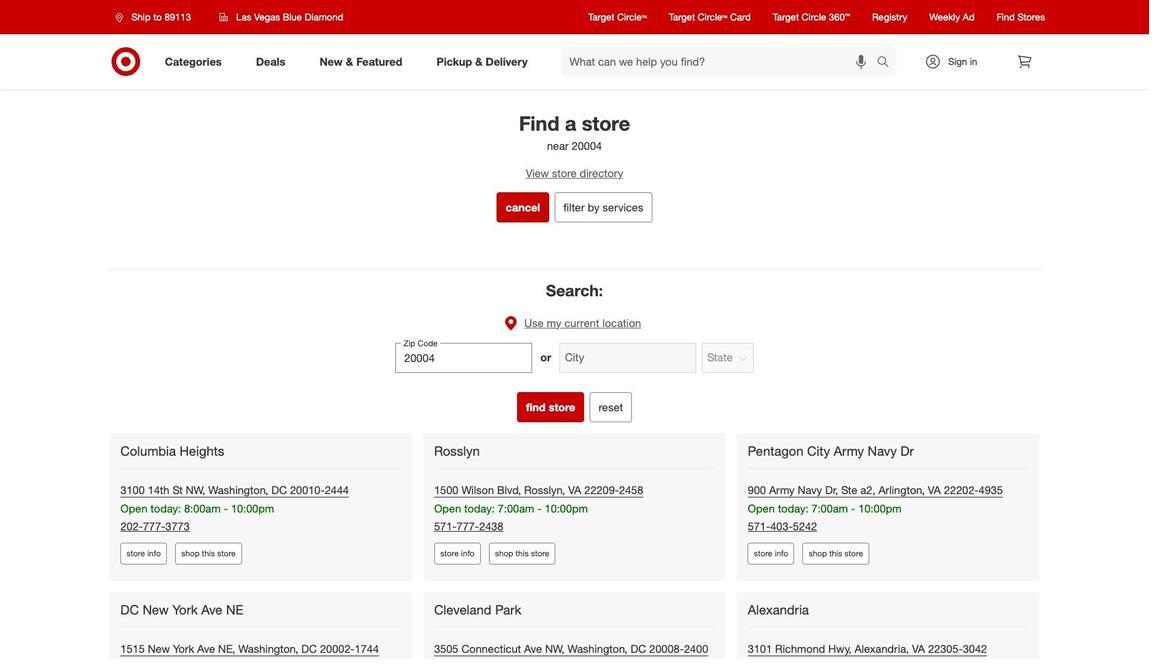 Task type: describe. For each thing, give the bounding box(es) containing it.
What can we help you find? suggestions appear below search field
[[562, 47, 881, 77]]



Task type: locate. For each thing, give the bounding box(es) containing it.
None text field
[[396, 343, 532, 373], [560, 343, 697, 373], [396, 343, 532, 373], [560, 343, 697, 373]]



Task type: vqa. For each thing, say whether or not it's contained in the screenshot.
text field
yes



